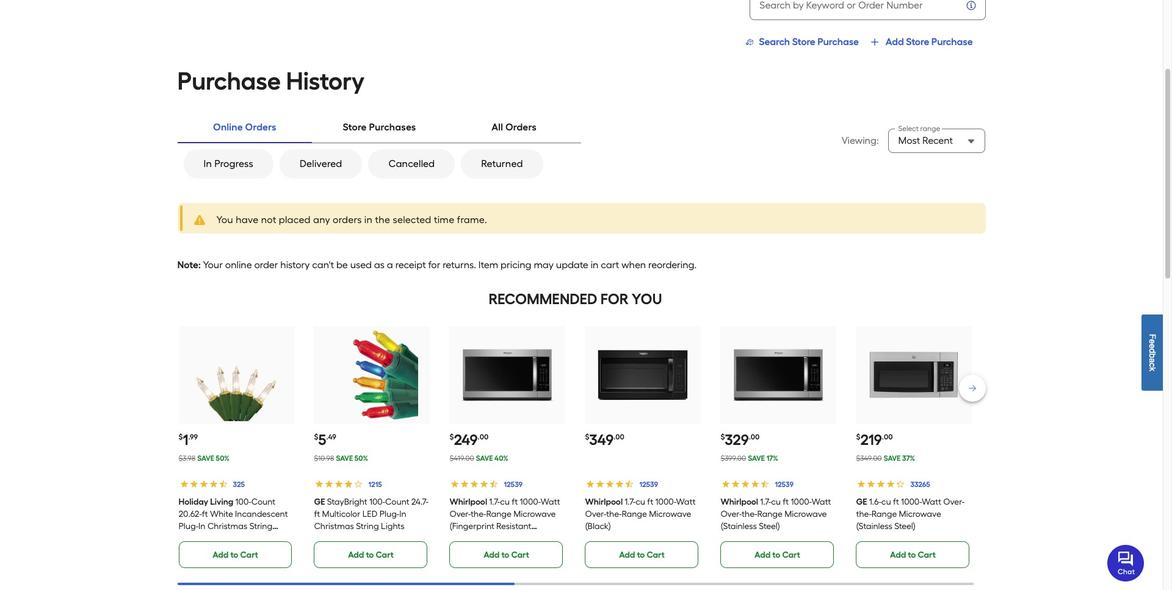 Task type: locate. For each thing, give the bounding box(es) containing it.
christmas
[[207, 522, 247, 532], [314, 522, 354, 532]]

the- for 329
[[742, 510, 757, 520]]

range inside "1.7-cu ft 1000-watt over-the-range microwave (fingerprint resistant stainless steel)"
[[486, 510, 512, 520]]

1 whirlpool from the left
[[450, 498, 487, 508]]

3 1000- from the left
[[791, 498, 812, 508]]

40%
[[495, 455, 508, 463]]

order
[[254, 259, 278, 271]]

to for 5
[[366, 551, 374, 561]]

purchase
[[818, 36, 859, 48], [932, 36, 973, 48], [177, 67, 281, 96]]

2 $ from the left
[[314, 433, 318, 442]]

1 .00 from the left
[[478, 433, 489, 442]]

1 vertical spatial plug-
[[179, 522, 198, 532]]

plug- down 20.62-
[[179, 522, 198, 532]]

progress
[[214, 158, 253, 170]]

cu for 329
[[771, 498, 781, 508]]

4 save from the left
[[748, 455, 765, 463]]

100- up the led
[[369, 498, 385, 508]]

0 horizontal spatial christmas
[[207, 522, 247, 532]]

add for 1
[[213, 551, 229, 561]]

1 add to cart from the left
[[213, 551, 258, 561]]

add down the "100-count 20.62-ft white incandescent plug-in christmas string lights"
[[213, 551, 229, 561]]

2 (stainless from the left
[[856, 522, 892, 532]]

all orders button
[[447, 113, 581, 142]]

time
[[434, 214, 454, 226]]

the- for 249
[[471, 510, 486, 520]]

to inside 219 list item
[[908, 551, 916, 561]]

$ for 349
[[585, 433, 589, 442]]

save
[[197, 455, 214, 463], [336, 455, 353, 463], [476, 455, 493, 463], [748, 455, 765, 463], [884, 455, 901, 463]]

1 horizontal spatial count
[[385, 498, 409, 508]]

0 horizontal spatial plug-
[[179, 522, 198, 532]]

cart down 1.7-cu ft 1000-watt over-the-range microwave (stainless steel)
[[782, 551, 800, 561]]

2 vertical spatial in
[[198, 522, 205, 532]]

to down the "100-count 20.62-ft white incandescent plug-in christmas string lights"
[[230, 551, 238, 561]]

viewing:
[[842, 135, 881, 147]]

1.7- inside "1.7-cu ft 1000-watt over-the-range microwave (fingerprint resistant stainless steel)"
[[489, 498, 500, 508]]

save left 17%
[[748, 455, 765, 463]]

add store purchase button
[[866, 35, 973, 49]]

1 horizontal spatial 100-
[[369, 498, 385, 508]]

4 range from the left
[[872, 510, 897, 520]]

add to cart down the 1.7-cu ft 1000-watt over-the-range microwave (black)
[[619, 551, 665, 561]]

count inside the "100-count 20.62-ft white incandescent plug-in christmas string lights"
[[251, 498, 275, 508]]

add to cart link inside 5 list item
[[314, 542, 428, 569]]

christmas inside the "100-count 20.62-ft white incandescent plug-in christmas string lights"
[[207, 522, 247, 532]]

ge left 1.6-
[[856, 498, 867, 508]]

add to cart link down the 1.7-cu ft 1000-watt over-the-range microwave (black)
[[585, 542, 699, 569]]

watt for 249
[[541, 498, 560, 508]]

save right '$3.98' at the bottom left of the page
[[197, 455, 214, 463]]

e up the b on the right
[[1148, 344, 1158, 349]]

5 list item
[[314, 327, 430, 569]]

2 ge from the left
[[856, 498, 867, 508]]

0 horizontal spatial 1.7-
[[489, 498, 500, 508]]

50% right $10.98
[[355, 455, 368, 463]]

holiday living 100-count 20.62-ft white incandescent plug-in christmas string lights image
[[190, 329, 283, 422]]

whirlpool up (fingerprint
[[450, 498, 487, 508]]

2 string from the left
[[356, 522, 379, 532]]

cart inside 349 list item
[[647, 551, 665, 561]]

1 add to cart link from the left
[[179, 542, 292, 569]]

$ 349 .00
[[585, 432, 624, 449]]

0 horizontal spatial string
[[249, 522, 272, 532]]

1 (stainless from the left
[[721, 522, 757, 532]]

1 orders from the left
[[245, 121, 276, 133]]

5 add to cart from the left
[[755, 551, 800, 561]]

1 horizontal spatial you
[[632, 291, 662, 308]]

cart for 5
[[376, 551, 394, 561]]

.00 inside $ 249 .00
[[478, 433, 489, 442]]

in down 20.62-
[[198, 522, 205, 532]]

ge staybright 100-count 24.7-ft multicolor led plug-in christmas string lights image
[[326, 329, 418, 422]]

4 $ from the left
[[585, 433, 589, 442]]

349
[[589, 432, 614, 449]]

f
[[1148, 334, 1158, 339]]

$ inside $ 349 .00
[[585, 433, 589, 442]]

4 cart from the left
[[647, 551, 665, 561]]

3 1.7- from the left
[[760, 498, 771, 508]]

add to cart inside 219 list item
[[890, 551, 936, 561]]

add for 329
[[755, 551, 771, 561]]

2 e from the top
[[1148, 344, 1158, 349]]

2 add to cart from the left
[[348, 551, 394, 561]]

plug- right the led
[[380, 510, 399, 520]]

to inside 5 list item
[[366, 551, 374, 561]]

placed
[[279, 214, 311, 226]]

save for 219
[[884, 455, 901, 463]]

add to cart inside 1 list item
[[213, 551, 258, 561]]

plug- inside staybright 100-count 24.7- ft multicolor led plug-in christmas string lights
[[380, 510, 399, 520]]

1.7-cu ft 1000-watt over-the-range microwave (fingerprint resistant stainless steel)
[[450, 498, 560, 545]]

cart inside 249 list item
[[511, 551, 529, 561]]

(stainless inside the 1.6-cu ft 1000-watt over- the-range microwave (stainless steel)
[[856, 522, 892, 532]]

note: your online order history can't be used as a receipt for returns. item pricing may update in cart when reordering.
[[177, 259, 697, 271]]

1 horizontal spatial store
[[792, 36, 815, 48]]

save inside 249 list item
[[476, 455, 493, 463]]

count inside staybright 100-count 24.7- ft multicolor led plug-in christmas string lights
[[385, 498, 409, 508]]

orders right online
[[245, 121, 276, 133]]

add to cart link inside 349 list item
[[585, 542, 699, 569]]

1 $ from the left
[[179, 433, 183, 442]]

add down the 1.7-cu ft 1000-watt over-the-range microwave (black)
[[619, 551, 635, 561]]

6 add to cart from the left
[[890, 551, 936, 561]]

0 horizontal spatial a
[[387, 259, 393, 271]]

1 horizontal spatial string
[[356, 522, 379, 532]]

b
[[1148, 354, 1158, 358]]

ge up multicolor
[[314, 498, 325, 508]]

$ inside '$ 1 .99'
[[179, 433, 183, 442]]

0 horizontal spatial in
[[364, 214, 373, 226]]

in left 'progress'
[[204, 158, 212, 170]]

save left 40%
[[476, 455, 493, 463]]

purchase left plus icon
[[818, 36, 859, 48]]

.00 inside the $ 219 .00
[[882, 433, 893, 442]]

$ 219 .00
[[856, 432, 893, 449]]

range for 219
[[872, 510, 897, 520]]

search store purchase
[[755, 36, 859, 48]]

add to cart link for 329
[[721, 542, 834, 569]]

recommended for you heading
[[177, 288, 973, 312]]

1000- inside 1.7-cu ft 1000-watt over-the-range microwave (stainless steel)
[[791, 498, 812, 508]]

100- right the living at the left of page
[[235, 498, 251, 508]]

to inside 329 list item
[[773, 551, 780, 561]]

100-count 20.62-ft white incandescent plug-in christmas string lights
[[179, 498, 288, 545]]

1 save from the left
[[197, 455, 214, 463]]

orders inside button
[[505, 121, 537, 133]]

save inside 219 list item
[[884, 455, 901, 463]]

whirlpool 1.7-cu ft 1000-watt over-the-range microwave (black) image
[[597, 329, 690, 422]]

in inside button
[[204, 158, 212, 170]]

3 $ from the left
[[450, 433, 454, 442]]

$349.00
[[856, 455, 882, 463]]

watt inside "1.7-cu ft 1000-watt over-the-range microwave (fingerprint resistant stainless steel)"
[[541, 498, 560, 508]]

ft for 1.7-cu ft 1000-watt over-the-range microwave (stainless steel)
[[783, 498, 789, 508]]

4 add to cart from the left
[[619, 551, 665, 561]]

2 microwave from the left
[[649, 510, 691, 520]]

all
[[492, 121, 503, 133]]

in inside the "100-count 20.62-ft white incandescent plug-in christmas string lights"
[[198, 522, 205, 532]]

to down the 1.7-cu ft 1000-watt over-the-range microwave (black)
[[637, 551, 645, 561]]

0 horizontal spatial orders
[[245, 121, 276, 133]]

4 microwave from the left
[[899, 510, 941, 520]]

5 $ from the left
[[721, 433, 725, 442]]

1 1.7- from the left
[[489, 498, 500, 508]]

2 add to cart link from the left
[[314, 542, 428, 569]]

whirlpool
[[450, 498, 487, 508], [585, 498, 623, 508], [721, 498, 758, 508]]

0 horizontal spatial purchase
[[177, 67, 281, 96]]

cart down staybright 100-count 24.7- ft multicolor led plug-in christmas string lights
[[376, 551, 394, 561]]

5 add to cart link from the left
[[721, 542, 834, 569]]

purchase inside button
[[932, 36, 973, 48]]

cart inside 1 list item
[[240, 551, 258, 561]]

50% inside 5 list item
[[355, 455, 368, 463]]

a right as
[[387, 259, 393, 271]]

history
[[280, 259, 310, 271]]

ft for 1.7-cu ft 1000-watt over-the-range microwave (fingerprint resistant stainless steel)
[[512, 498, 518, 508]]

ft inside the 1.6-cu ft 1000-watt over- the-range microwave (stainless steel)
[[893, 498, 899, 508]]

1 horizontal spatial plug-
[[380, 510, 399, 520]]

purchase inside button
[[818, 36, 859, 48]]

1000- inside "1.7-cu ft 1000-watt over-the-range microwave (fingerprint resistant stainless steel)"
[[520, 498, 541, 508]]

2 horizontal spatial 1.7-
[[760, 498, 771, 508]]

add to cart link inside 249 list item
[[450, 542, 563, 569]]

watt for 219
[[922, 498, 941, 508]]

to down resistant
[[501, 551, 509, 561]]

add down (fingerprint
[[484, 551, 500, 561]]

4 1000- from the left
[[901, 498, 922, 508]]

4 .00 from the left
[[882, 433, 893, 442]]

1 horizontal spatial christmas
[[314, 522, 354, 532]]

2 count from the left
[[385, 498, 409, 508]]

1 horizontal spatial ge
[[856, 498, 867, 508]]

count up incandescent
[[251, 498, 275, 508]]

1 count from the left
[[251, 498, 275, 508]]

when
[[621, 259, 646, 271]]

add to cart for 1
[[213, 551, 258, 561]]

1.7-
[[489, 498, 500, 508], [625, 498, 636, 508], [760, 498, 771, 508]]

you
[[216, 214, 233, 226], [632, 291, 662, 308]]

to down 1.7-cu ft 1000-watt over-the-range microwave (stainless steel)
[[773, 551, 780, 561]]

1 horizontal spatial orders
[[505, 121, 537, 133]]

christmas down multicolor
[[314, 522, 354, 532]]

1 e from the top
[[1148, 339, 1158, 344]]

$ inside $ 5 .49
[[314, 433, 318, 442]]

2 cu from the left
[[636, 498, 645, 508]]

for
[[601, 291, 629, 308]]

save for 1
[[197, 455, 214, 463]]

1 vertical spatial in
[[399, 510, 406, 520]]

ge 1.6-cu ft 1000-watt over-the-range microwave (stainless steel) image
[[868, 329, 961, 422]]

1 vertical spatial lights
[[179, 534, 202, 545]]

3 to from the left
[[501, 551, 509, 561]]

string inside staybright 100-count 24.7- ft multicolor led plug-in christmas string lights
[[356, 522, 379, 532]]

$ inside $ 329 .00
[[721, 433, 725, 442]]

.00 for 249
[[478, 433, 489, 442]]

cart down the 1.6-cu ft 1000-watt over- the-range microwave (stainless steel)
[[918, 551, 936, 561]]

.00
[[478, 433, 489, 442], [614, 433, 624, 442], [749, 433, 760, 442], [882, 433, 893, 442]]

1 100- from the left
[[235, 498, 251, 508]]

2 the- from the left
[[606, 510, 622, 520]]

add inside 5 list item
[[348, 551, 364, 561]]

string down incandescent
[[249, 522, 272, 532]]

save for 329
[[748, 455, 765, 463]]

microwave for 219
[[899, 510, 941, 520]]

range inside the 1.6-cu ft 1000-watt over- the-range microwave (stainless steel)
[[872, 510, 897, 520]]

0 vertical spatial in
[[204, 158, 212, 170]]

6 to from the left
[[908, 551, 916, 561]]

cart down the "100-count 20.62-ft white incandescent plug-in christmas string lights"
[[240, 551, 258, 561]]

lights inside staybright 100-count 24.7- ft multicolor led plug-in christmas string lights
[[381, 522, 405, 532]]

4 to from the left
[[637, 551, 645, 561]]

2 watt from the left
[[676, 498, 696, 508]]

save inside 329 list item
[[748, 455, 765, 463]]

save inside 1 list item
[[197, 455, 214, 463]]

2 to from the left
[[366, 551, 374, 561]]

microwave for 329
[[785, 510, 827, 520]]

orders
[[245, 121, 276, 133], [505, 121, 537, 133]]

used
[[350, 259, 372, 271]]

orders for online orders
[[245, 121, 276, 133]]

4 the- from the left
[[856, 510, 872, 520]]

the- inside the 1.6-cu ft 1000-watt over- the-range microwave (stainless steel)
[[856, 510, 872, 520]]

steel) inside "1.7-cu ft 1000-watt over-the-range microwave (fingerprint resistant stainless steel)"
[[485, 534, 507, 545]]

1 the- from the left
[[471, 510, 486, 520]]

2 horizontal spatial steel)
[[895, 522, 916, 532]]

1 microwave from the left
[[514, 510, 556, 520]]

to down the 1.6-cu ft 1000-watt over- the-range microwave (stainless steel)
[[908, 551, 916, 561]]

2 horizontal spatial purchase
[[932, 36, 973, 48]]

2 50% from the left
[[355, 455, 368, 463]]

3 .00 from the left
[[749, 433, 760, 442]]

5 to from the left
[[773, 551, 780, 561]]

0 horizontal spatial lights
[[179, 534, 202, 545]]

multicolor
[[322, 510, 360, 520]]

whirlpool inside 249 list item
[[450, 498, 487, 508]]

add inside 1 list item
[[213, 551, 229, 561]]

store inside button
[[792, 36, 815, 48]]

to down the led
[[366, 551, 374, 561]]

add to cart link down the 1.6-cu ft 1000-watt over- the-range microwave (stainless steel)
[[856, 542, 970, 569]]

as
[[374, 259, 385, 271]]

in left the
[[364, 214, 373, 226]]

save inside 5 list item
[[336, 455, 353, 463]]

1 horizontal spatial in
[[591, 259, 599, 271]]

in left cart
[[591, 259, 599, 271]]

1 horizontal spatial 1.7-
[[625, 498, 636, 508]]

1 vertical spatial a
[[1148, 358, 1158, 363]]

50% for 1
[[216, 455, 229, 463]]

have
[[236, 214, 259, 226]]

add to cart down resistant
[[484, 551, 529, 561]]

save right $10.98
[[336, 455, 353, 463]]

5 save from the left
[[884, 455, 901, 463]]

watt inside the 1.6-cu ft 1000-watt over- the-range microwave (stainless steel)
[[922, 498, 941, 508]]

5 cart from the left
[[782, 551, 800, 561]]

2 whirlpool from the left
[[585, 498, 623, 508]]

cart down the 1.7-cu ft 1000-watt over-the-range microwave (black)
[[647, 551, 665, 561]]

over- inside 1.7-cu ft 1000-watt over-the-range microwave (stainless steel)
[[721, 510, 742, 520]]

6 add to cart link from the left
[[856, 542, 970, 569]]

save left 37%
[[884, 455, 901, 463]]

store for add
[[906, 36, 929, 48]]

cart inside 329 list item
[[782, 551, 800, 561]]

add to cart for 5
[[348, 551, 394, 561]]

to for 219
[[908, 551, 916, 561]]

whirlpool down $399.00
[[721, 498, 758, 508]]

1 50% from the left
[[216, 455, 229, 463]]

3 cu from the left
[[771, 498, 781, 508]]

online
[[225, 259, 252, 271]]

in
[[204, 158, 212, 170], [399, 510, 406, 520], [198, 522, 205, 532]]

1 to from the left
[[230, 551, 238, 561]]

purchase up online
[[177, 67, 281, 96]]

steel) inside the 1.6-cu ft 1000-watt over- the-range microwave (stainless steel)
[[895, 522, 916, 532]]

a up k
[[1148, 358, 1158, 363]]

2 .00 from the left
[[614, 433, 624, 442]]

recommended
[[489, 291, 597, 308]]

1000- for 219
[[901, 498, 922, 508]]

add to cart link down the white
[[179, 542, 292, 569]]

microwave inside "1.7-cu ft 1000-watt over-the-range microwave (fingerprint resistant stainless steel)"
[[514, 510, 556, 520]]

1 string from the left
[[249, 522, 272, 532]]

2 orders from the left
[[505, 121, 537, 133]]

cu for 249
[[500, 498, 510, 508]]

cu inside "1.7-cu ft 1000-watt over-the-range microwave (fingerprint resistant stainless steel)"
[[500, 498, 510, 508]]

orders right all
[[505, 121, 537, 133]]

cart inside 219 list item
[[918, 551, 936, 561]]

249 list item
[[450, 327, 566, 569]]

1 christmas from the left
[[207, 522, 247, 532]]

0 horizontal spatial whirlpool
[[450, 498, 487, 508]]

a
[[387, 259, 393, 271], [1148, 358, 1158, 363]]

microwave inside 1.7-cu ft 1000-watt over-the-range microwave (stainless steel)
[[785, 510, 827, 520]]

add to cart down 1.7-cu ft 1000-watt over-the-range microwave (stainless steel)
[[755, 551, 800, 561]]

microwave inside the 1.6-cu ft 1000-watt over- the-range microwave (stainless steel)
[[899, 510, 941, 520]]

2 christmas from the left
[[314, 522, 354, 532]]

watt inside 1.7-cu ft 1000-watt over-the-range microwave (stainless steel)
[[812, 498, 831, 508]]

add to cart down the "100-count 20.62-ft white incandescent plug-in christmas string lights"
[[213, 551, 258, 561]]

0 horizontal spatial 50%
[[216, 455, 229, 463]]

ft
[[512, 498, 518, 508], [647, 498, 653, 508], [783, 498, 789, 508], [893, 498, 899, 508], [202, 510, 208, 520], [314, 510, 320, 520]]

ge inside 219 list item
[[856, 498, 867, 508]]

1 horizontal spatial (stainless
[[856, 522, 892, 532]]

1 watt from the left
[[541, 498, 560, 508]]

over- for 329
[[721, 510, 742, 520]]

6 cart from the left
[[918, 551, 936, 561]]

0 horizontal spatial steel)
[[485, 534, 507, 545]]

3 add to cart link from the left
[[450, 542, 563, 569]]

the- up '(black)'
[[606, 510, 622, 520]]

1 horizontal spatial steel)
[[759, 522, 780, 532]]

1.7-cu ft 1000-watt over-the-range microwave (stainless steel)
[[721, 498, 831, 532]]

add to cart link down staybright 100-count 24.7- ft multicolor led plug-in christmas string lights
[[314, 542, 428, 569]]

2 horizontal spatial store
[[906, 36, 929, 48]]

0 horizontal spatial count
[[251, 498, 275, 508]]

over- inside "1.7-cu ft 1000-watt over-the-range microwave (fingerprint resistant stainless steel)"
[[450, 510, 471, 520]]

d
[[1148, 349, 1158, 354]]

1 cu from the left
[[500, 498, 510, 508]]

0 horizontal spatial ge
[[314, 498, 325, 508]]

1 horizontal spatial whirlpool
[[585, 498, 623, 508]]

christmas down the white
[[207, 522, 247, 532]]

0 horizontal spatial 100-
[[235, 498, 251, 508]]

329
[[725, 432, 749, 449]]

add to cart for 219
[[890, 551, 936, 561]]

store left purchases
[[343, 121, 367, 133]]

1000- for 249
[[520, 498, 541, 508]]

the-
[[471, 510, 486, 520], [606, 510, 622, 520], [742, 510, 757, 520], [856, 510, 872, 520]]

ft inside the 1.7-cu ft 1000-watt over-the-range microwave (black)
[[647, 498, 653, 508]]

3 add to cart from the left
[[484, 551, 529, 561]]

ft inside 1.7-cu ft 1000-watt over-the-range microwave (stainless steel)
[[783, 498, 789, 508]]

cu inside the 1.6-cu ft 1000-watt over- the-range microwave (stainless steel)
[[881, 498, 891, 508]]

1.7- inside 1.7-cu ft 1000-watt over-the-range microwave (stainless steel)
[[760, 498, 771, 508]]

store right search
[[792, 36, 815, 48]]

3 whirlpool from the left
[[721, 498, 758, 508]]

to for 1
[[230, 551, 238, 561]]

add for 249
[[484, 551, 500, 561]]

cart inside 5 list item
[[376, 551, 394, 561]]

1 horizontal spatial 50%
[[355, 455, 368, 463]]

the- inside 1.7-cu ft 1000-watt over-the-range microwave (stainless steel)
[[742, 510, 757, 520]]

add down the 1.6-cu ft 1000-watt over- the-range microwave (stainless steel)
[[890, 551, 906, 561]]

you right the for
[[632, 291, 662, 308]]

microwave for 249
[[514, 510, 556, 520]]

2 100- from the left
[[369, 498, 385, 508]]

orders for all orders
[[505, 121, 537, 133]]

the- up (fingerprint
[[471, 510, 486, 520]]

store inside button
[[906, 36, 929, 48]]

1000- inside the 1.7-cu ft 1000-watt over-the-range microwave (black)
[[655, 498, 676, 508]]

2 range from the left
[[622, 510, 647, 520]]

4 watt from the left
[[922, 498, 941, 508]]

0 vertical spatial a
[[387, 259, 393, 271]]

the- inside the 1.7-cu ft 1000-watt over-the-range microwave (black)
[[606, 510, 622, 520]]

1 range from the left
[[486, 510, 512, 520]]

the- inside "1.7-cu ft 1000-watt over-the-range microwave (fingerprint resistant stainless steel)"
[[471, 510, 486, 520]]

add down the led
[[348, 551, 364, 561]]

string down the led
[[356, 522, 379, 532]]

microwave
[[514, 510, 556, 520], [649, 510, 691, 520], [785, 510, 827, 520], [899, 510, 941, 520]]

2 1000- from the left
[[655, 498, 676, 508]]

1 horizontal spatial purchase
[[818, 36, 859, 48]]

stainless
[[450, 534, 483, 545]]

6 $ from the left
[[856, 433, 860, 442]]

3 cart from the left
[[511, 551, 529, 561]]

3 microwave from the left
[[785, 510, 827, 520]]

1 vertical spatial in
[[591, 259, 599, 271]]

add
[[886, 36, 904, 48], [213, 551, 229, 561], [348, 551, 364, 561], [484, 551, 500, 561], [619, 551, 635, 561], [755, 551, 771, 561], [890, 551, 906, 561]]

cancelled button
[[368, 150, 455, 179]]

add to cart link for 249
[[450, 542, 563, 569]]

add to cart link inside 219 list item
[[856, 542, 970, 569]]

to inside 249 list item
[[501, 551, 509, 561]]

may
[[534, 259, 554, 271]]

1 horizontal spatial a
[[1148, 358, 1158, 363]]

over- inside the 1.6-cu ft 1000-watt over- the-range microwave (stainless steel)
[[943, 498, 965, 508]]

warning filled image
[[192, 213, 207, 228]]

store right plus icon
[[906, 36, 929, 48]]

add right plus icon
[[886, 36, 904, 48]]

save for 5
[[336, 455, 353, 463]]

2 horizontal spatial whirlpool
[[721, 498, 758, 508]]

cu inside 1.7-cu ft 1000-watt over-the-range microwave (stainless steel)
[[771, 498, 781, 508]]

50% inside 1 list item
[[216, 455, 229, 463]]

add to cart link for 5
[[314, 542, 428, 569]]

1.7- for 329
[[760, 498, 771, 508]]

over- for 249
[[450, 510, 471, 520]]

orders inside button
[[245, 121, 276, 133]]

3 watt from the left
[[812, 498, 831, 508]]

ft inside "1.7-cu ft 1000-watt over-the-range microwave (fingerprint resistant stainless steel)"
[[512, 498, 518, 508]]

50% right '$3.98' at the bottom left of the page
[[216, 455, 229, 463]]

Search by Keyword or Order Number text field
[[750, 0, 956, 13]]

0 vertical spatial plug-
[[380, 510, 399, 520]]

the- down 1.6-
[[856, 510, 872, 520]]

incandescent
[[235, 510, 288, 520]]

add to cart link down resistant
[[450, 542, 563, 569]]

count
[[251, 498, 275, 508], [385, 498, 409, 508]]

over-
[[943, 498, 965, 508], [450, 510, 471, 520], [585, 510, 606, 520], [721, 510, 742, 520]]

the
[[375, 214, 390, 226]]

whirlpool inside 329 list item
[[721, 498, 758, 508]]

add to cart down staybright 100-count 24.7- ft multicolor led plug-in christmas string lights
[[348, 551, 394, 561]]

returned button
[[461, 150, 543, 179]]

add down 1.7-cu ft 1000-watt over-the-range microwave (stainless steel)
[[755, 551, 771, 561]]

3 save from the left
[[476, 455, 493, 463]]

1 list item
[[179, 327, 295, 569]]

1 vertical spatial you
[[632, 291, 662, 308]]

2 1.7- from the left
[[625, 498, 636, 508]]

count left 24.7-
[[385, 498, 409, 508]]

you left have in the left of the page
[[216, 214, 233, 226]]

4 add to cart link from the left
[[585, 542, 699, 569]]

1 cart from the left
[[240, 551, 258, 561]]

add to cart link down 1.7-cu ft 1000-watt over-the-range microwave (stainless steel)
[[721, 542, 834, 569]]

cart down resistant
[[511, 551, 529, 561]]

add to cart down the 1.6-cu ft 1000-watt over- the-range microwave (stainless steel)
[[890, 551, 936, 561]]

3 the- from the left
[[742, 510, 757, 520]]

4 cu from the left
[[881, 498, 891, 508]]

ge inside 5 list item
[[314, 498, 325, 508]]

1 horizontal spatial lights
[[381, 522, 405, 532]]

3 range from the left
[[757, 510, 783, 520]]

e up d
[[1148, 339, 1158, 344]]

1 ge from the left
[[314, 498, 325, 508]]

online orders button
[[177, 113, 312, 142]]

$3.98
[[179, 455, 195, 463]]

add inside 219 list item
[[890, 551, 906, 561]]

recommended for you
[[489, 291, 662, 308]]

range
[[486, 510, 512, 520], [622, 510, 647, 520], [757, 510, 783, 520], [872, 510, 897, 520]]

online
[[213, 121, 243, 133]]

219 list item
[[856, 327, 972, 569]]

0 vertical spatial in
[[364, 214, 373, 226]]

in
[[364, 214, 373, 226], [591, 259, 599, 271]]

1 1000- from the left
[[520, 498, 541, 508]]

in right the led
[[399, 510, 406, 520]]

cart for 249
[[511, 551, 529, 561]]

ge for 5
[[314, 498, 325, 508]]

christmas inside staybright 100-count 24.7- ft multicolor led plug-in christmas string lights
[[314, 522, 354, 532]]

cart
[[240, 551, 258, 561], [376, 551, 394, 561], [511, 551, 529, 561], [647, 551, 665, 561], [782, 551, 800, 561], [918, 551, 936, 561]]

whirlpool up '(black)'
[[585, 498, 623, 508]]

cu
[[500, 498, 510, 508], [636, 498, 645, 508], [771, 498, 781, 508], [881, 498, 891, 508]]

the- down $399.00 save 17%
[[742, 510, 757, 520]]

100-
[[235, 498, 251, 508], [369, 498, 385, 508]]

0 vertical spatial you
[[216, 214, 233, 226]]

purchase down info outlined image
[[932, 36, 973, 48]]

0 horizontal spatial store
[[343, 121, 367, 133]]

2 cart from the left
[[376, 551, 394, 561]]

0 vertical spatial lights
[[381, 522, 405, 532]]

0 horizontal spatial you
[[216, 214, 233, 226]]

1.6-
[[869, 498, 881, 508]]

add to cart inside 5 list item
[[348, 551, 394, 561]]

0 horizontal spatial (stainless
[[721, 522, 757, 532]]

$10.98 save 50%
[[314, 455, 368, 463]]

2 save from the left
[[336, 455, 353, 463]]

range inside the 1.7-cu ft 1000-watt over-the-range microwave (black)
[[622, 510, 647, 520]]



Task type: describe. For each thing, give the bounding box(es) containing it.
watt for 329
[[812, 498, 831, 508]]

not
[[261, 214, 276, 226]]

24.7-
[[411, 498, 429, 508]]

.00 for 349
[[614, 433, 624, 442]]

f e e d b a c k button
[[1142, 315, 1163, 391]]

add for 219
[[890, 551, 906, 561]]

add to cart for 249
[[484, 551, 529, 561]]

online orders
[[213, 121, 276, 133]]

store for search
[[792, 36, 815, 48]]

1.7-cu ft 1000-watt over-the-range microwave (black)
[[585, 498, 696, 532]]

in inside staybright 100-count 24.7- ft multicolor led plug-in christmas string lights
[[399, 510, 406, 520]]

store purchases
[[343, 121, 416, 133]]

$419.00 save 40%
[[450, 455, 508, 463]]

37%
[[902, 455, 915, 463]]

$419.00
[[450, 455, 474, 463]]

resistant
[[496, 522, 531, 532]]

range for 329
[[757, 510, 783, 520]]

orders
[[333, 214, 362, 226]]

reordering.
[[648, 259, 697, 271]]

ge for 219
[[856, 498, 867, 508]]

led
[[362, 510, 377, 520]]

receipt
[[395, 259, 426, 271]]

for
[[428, 259, 440, 271]]

a inside f e e d b a c k button
[[1148, 358, 1158, 363]]

$399.00 save 17%
[[721, 455, 778, 463]]

watt inside the 1.7-cu ft 1000-watt over-the-range microwave (black)
[[676, 498, 696, 508]]

store inside button
[[343, 121, 367, 133]]

all orders
[[492, 121, 537, 133]]

$399.00
[[721, 455, 746, 463]]

whirlpool 1.7-cu ft 1000-watt over-the-range microwave (stainless steel) image
[[732, 329, 825, 422]]

cart for 1
[[240, 551, 258, 561]]

returned
[[481, 158, 523, 170]]

to inside 349 list item
[[637, 551, 645, 561]]

lights inside the "100-count 20.62-ft white incandescent plug-in christmas string lights"
[[179, 534, 202, 545]]

add inside button
[[886, 36, 904, 48]]

$ for 249
[[450, 433, 454, 442]]

whirlpool for 329
[[721, 498, 758, 508]]

purchase for add store purchase
[[932, 36, 973, 48]]

whirlpool 1.7-cu ft 1000-watt over-the-range microwave (fingerprint resistant stainless steel) image
[[461, 329, 554, 422]]

search
[[759, 36, 790, 48]]

can't
[[312, 259, 334, 271]]

(stainless for 219
[[856, 522, 892, 532]]

(black)
[[585, 522, 611, 532]]

be
[[336, 259, 348, 271]]

.00 for 329
[[749, 433, 760, 442]]

add to cart for 329
[[755, 551, 800, 561]]

$10.98
[[314, 455, 334, 463]]

add inside 349 list item
[[619, 551, 635, 561]]

$ 5 .49
[[314, 432, 336, 449]]

$ 249 .00
[[450, 432, 489, 449]]

1000- for 329
[[791, 498, 812, 508]]

whirlpool for 249
[[450, 498, 487, 508]]

249
[[454, 432, 478, 449]]

your
[[203, 259, 223, 271]]

item
[[479, 259, 498, 271]]

whirlpool inside 349 list item
[[585, 498, 623, 508]]

delivered
[[300, 158, 342, 170]]

plug- inside the "100-count 20.62-ft white incandescent plug-in christmas string lights"
[[179, 522, 198, 532]]

history
[[286, 67, 365, 96]]

staybright 100-count 24.7- ft multicolor led plug-in christmas string lights
[[314, 498, 429, 532]]

1.7- for 249
[[489, 498, 500, 508]]

100- inside the "100-count 20.62-ft white incandescent plug-in christmas string lights"
[[235, 498, 251, 508]]

holiday living
[[179, 498, 233, 508]]

in progress button
[[183, 150, 274, 179]]

steel) for 329
[[759, 522, 780, 532]]

$ for 5
[[314, 433, 318, 442]]

cu for 219
[[881, 498, 891, 508]]

update
[[556, 259, 588, 271]]

purchase history
[[177, 67, 365, 96]]

c
[[1148, 363, 1158, 367]]

range for 249
[[486, 510, 512, 520]]

1.6-cu ft 1000-watt over- the-range microwave (stainless steel)
[[856, 498, 965, 532]]

add to cart inside 349 list item
[[619, 551, 665, 561]]

5
[[318, 432, 326, 449]]

50% for 5
[[355, 455, 368, 463]]

.49
[[326, 433, 336, 442]]

$ for 219
[[856, 433, 860, 442]]

frame.
[[457, 214, 487, 226]]

save for 249
[[476, 455, 493, 463]]

add store purchase
[[886, 36, 973, 48]]

purchase for search store purchase
[[818, 36, 859, 48]]

$3.98 save 50%
[[179, 455, 229, 463]]

1.7- inside the 1.7-cu ft 1000-watt over-the-range microwave (black)
[[625, 498, 636, 508]]

$ 1 .99
[[179, 432, 198, 449]]

$ for 329
[[721, 433, 725, 442]]

search store purchase button
[[741, 35, 859, 49]]

.99
[[188, 433, 198, 442]]

cu inside the 1.7-cu ft 1000-watt over-the-range microwave (black)
[[636, 498, 645, 508]]

(fingerprint
[[450, 522, 494, 532]]

cart for 219
[[918, 551, 936, 561]]

add to cart link for 219
[[856, 542, 970, 569]]

$ 329 .00
[[721, 432, 760, 449]]

100- inside staybright 100-count 24.7- ft multicolor led plug-in christmas string lights
[[369, 498, 385, 508]]

$ for 1
[[179, 433, 183, 442]]

329 list item
[[721, 327, 837, 569]]

the- for 219
[[856, 510, 872, 520]]

.00 for 219
[[882, 433, 893, 442]]

over- inside the 1.7-cu ft 1000-watt over-the-range microwave (black)
[[585, 510, 606, 520]]

add to cart link for 1
[[179, 542, 292, 569]]

plus image
[[870, 37, 880, 47]]

purchases
[[369, 121, 416, 133]]

20.62-
[[179, 510, 202, 520]]

host outlined image
[[745, 37, 755, 47]]

cart for 329
[[782, 551, 800, 561]]

steel) for 219
[[895, 522, 916, 532]]

over- for 219
[[943, 498, 965, 508]]

store purchases button
[[312, 113, 447, 142]]

cart
[[601, 259, 619, 271]]

$349.00 save 37%
[[856, 455, 915, 463]]

(stainless for 329
[[721, 522, 757, 532]]

note:
[[177, 259, 201, 271]]

k
[[1148, 367, 1158, 372]]

17%
[[767, 455, 778, 463]]

string inside the "100-count 20.62-ft white incandescent plug-in christmas string lights"
[[249, 522, 272, 532]]

you inside heading
[[632, 291, 662, 308]]

add for 5
[[348, 551, 364, 561]]

microwave inside the 1.7-cu ft 1000-watt over-the-range microwave (black)
[[649, 510, 691, 520]]

chat invite button image
[[1107, 545, 1145, 582]]

in progress
[[204, 158, 253, 170]]

any
[[313, 214, 330, 226]]

cancelled
[[389, 158, 435, 170]]

staybright
[[327, 498, 367, 508]]

ft inside staybright 100-count 24.7- ft multicolor led plug-in christmas string lights
[[314, 510, 320, 520]]

pricing
[[501, 259, 531, 271]]

you have not placed any orders in the selected time frame.
[[216, 214, 487, 226]]

to for 249
[[501, 551, 509, 561]]

returns.
[[443, 259, 476, 271]]

info outlined image
[[965, 0, 977, 12]]

ft for 1.7-cu ft 1000-watt over-the-range microwave (black)
[[647, 498, 653, 508]]

1
[[183, 432, 188, 449]]

holiday
[[179, 498, 208, 508]]

to for 329
[[773, 551, 780, 561]]

delivered button
[[280, 150, 362, 179]]

ft for 1.6-cu ft 1000-watt over- the-range microwave (stainless steel)
[[893, 498, 899, 508]]

ft inside the "100-count 20.62-ft white incandescent plug-in christmas string lights"
[[202, 510, 208, 520]]

white
[[210, 510, 233, 520]]

349 list item
[[585, 327, 701, 569]]



Task type: vqa. For each thing, say whether or not it's contained in the screenshot.
the bottommost Pickup
no



